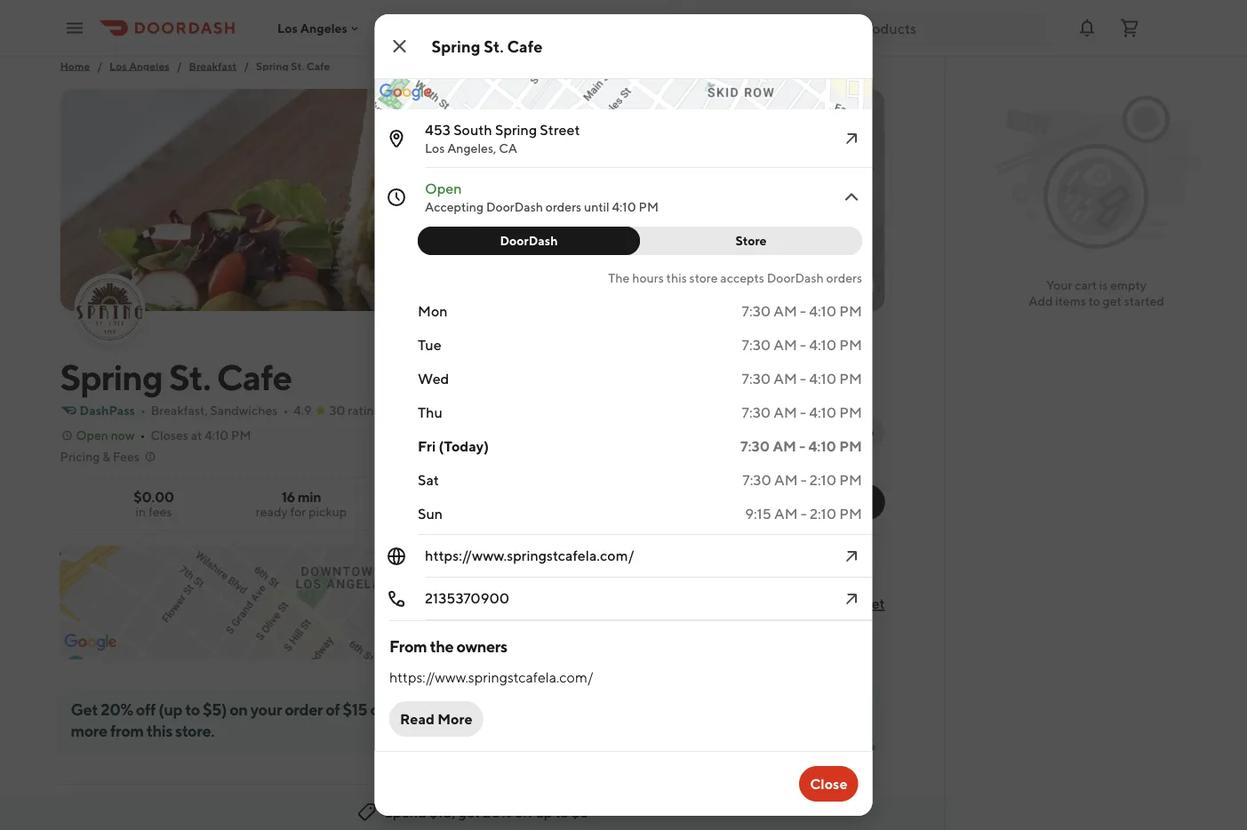 Task type: describe. For each thing, give the bounding box(es) containing it.
Store button
[[629, 227, 862, 255]]

los angeles
[[277, 21, 348, 35]]

mon
[[417, 303, 447, 320]]

- for thu
[[800, 404, 806, 421]]

am for sun
[[774, 506, 798, 522]]

7:30 am - 4:10 pm for tue
[[742, 337, 862, 353]]

spend $15, get 20% off up to $5
[[385, 804, 589, 821]]

this for store
[[666, 271, 687, 285]]

add
[[1029, 294, 1053, 309]]

0 vertical spatial angeles
[[300, 21, 348, 35]]

pm for tue
[[839, 337, 862, 353]]

home link
[[60, 57, 90, 75]]

1 vertical spatial up
[[536, 804, 553, 821]]

this inside get 20% off (up to $5) on your order of $15 or more from this store.
[[146, 721, 172, 740]]

of
[[326, 700, 340, 719]]

- for tue
[[800, 337, 806, 353]]

hour options option group
[[417, 227, 862, 255]]

pickup
[[824, 488, 864, 502]]

am for sat
[[774, 472, 798, 489]]

pricing & fees button
[[60, 448, 157, 466]]

0.6 mi •
[[402, 403, 449, 418]]

from the owners
[[389, 637, 507, 656]]

closes
[[151, 428, 188, 443]]

order inside "pick up this order at: 453 south spring street"
[[810, 572, 845, 589]]

breakfast, sandwiches
[[151, 403, 278, 418]]

order inside get 20% off (up to $5) on your order of $15 or more from this store.
[[285, 700, 323, 719]]

min inside 16 min ready for pickup
[[298, 489, 321, 506]]

20% inside get 20% off (up to $5) on your order of $15 or more from this store.
[[101, 700, 133, 719]]

fees
[[113, 450, 139, 464]]

home
[[60, 60, 90, 72]]

453 inside "pick up this order at: 453 south spring street"
[[730, 595, 756, 612]]

pick up this order at: 453 south spring street
[[730, 572, 885, 612]]

7:30 am - 2:10 pm
[[742, 472, 862, 489]]

this for order
[[782, 572, 807, 589]]

0 vertical spatial los
[[277, 21, 298, 35]]

- for sun
[[801, 506, 807, 522]]

pm for mon
[[839, 303, 862, 320]]

more info
[[818, 425, 875, 439]]

street inside 453 south spring street los angeles, ca
[[540, 121, 580, 138]]

store
[[735, 233, 767, 248]]

close
[[810, 776, 848, 793]]

read more
[[400, 711, 472, 728]]

pickup
[[309, 505, 347, 519]]

7:30 am - 4:10 pm for mon
[[742, 303, 862, 320]]

$5
[[572, 804, 589, 821]]

breakfast
[[189, 60, 237, 72]]

7:30 am - 4:10 pm for wed
[[742, 370, 862, 387]]

453 inside 453 south spring street los angeles, ca
[[425, 121, 450, 138]]

pm for sat
[[839, 472, 862, 489]]

am for thu
[[773, 404, 797, 421]]

accepting
[[425, 200, 483, 214]]

click item image for street
[[841, 128, 862, 149]]

3 min
[[748, 618, 778, 633]]

at:
[[848, 572, 865, 589]]

ratings
[[348, 403, 387, 418]]

pm for fri (today)
[[839, 438, 862, 455]]

the hours this store accepts doordash orders
[[608, 271, 862, 285]]

28
[[741, 503, 754, 516]]

tue
[[417, 337, 441, 353]]

at
[[191, 428, 202, 443]]

in
[[136, 505, 146, 519]]

2 / from the left
[[177, 60, 182, 72]]

(today)
[[438, 438, 489, 455]]

fri
[[417, 438, 436, 455]]

fri (today)
[[417, 438, 489, 455]]

now
[[111, 428, 135, 443]]

pick
[[730, 572, 759, 589]]

delivery
[[734, 488, 782, 502]]

or
[[370, 700, 385, 719]]

to for spend
[[555, 804, 569, 821]]

get
[[71, 700, 98, 719]]

info
[[851, 425, 875, 439]]

off inside get 20% off (up to $5) on your order of $15 or more from this store.
[[136, 700, 156, 719]]

read
[[400, 711, 434, 728]]

ready
[[256, 505, 288, 519]]

doordash inside doordash button
[[500, 233, 558, 248]]

- for wed
[[800, 370, 806, 387]]

4:10 for thu
[[809, 404, 836, 421]]

los angeles button
[[277, 21, 362, 35]]

1 vertical spatial https://www.springstcafela.com/
[[389, 669, 593, 686]]

3 click item image from the top
[[841, 589, 862, 610]]

16 min ready for pickup
[[256, 489, 347, 519]]

- for mon
[[800, 303, 806, 320]]

am for fri (today)
[[773, 438, 796, 455]]

store
[[689, 271, 718, 285]]

powered by google image for the map region containing spring st. cafe
[[379, 84, 432, 101]]

7:30 for thu
[[742, 404, 771, 421]]

none radio containing delivery
[[712, 485, 814, 520]]

home / los angeles / breakfast / spring st. cafe
[[60, 60, 330, 72]]

pricing
[[60, 450, 100, 464]]

DoorDash button
[[417, 227, 640, 255]]

7:30 for tue
[[742, 337, 771, 353]]

the
[[429, 637, 453, 656]]

$0.00 in fees
[[134, 489, 174, 519]]

wed
[[417, 370, 449, 387]]

30
[[330, 403, 345, 418]]

sandwiches
[[210, 403, 278, 418]]

453 south spring street los angeles, ca
[[425, 121, 580, 156]]

9:15 am - 2:10 pm
[[745, 506, 862, 522]]

min inside pickup 16 min
[[841, 503, 859, 516]]

started
[[1125, 294, 1165, 309]]

1 / from the left
[[97, 60, 102, 72]]

- for fri (today)
[[799, 438, 805, 455]]

your cart is empty add items to get started
[[1029, 278, 1165, 309]]



Task type: locate. For each thing, give the bounding box(es) containing it.
7:30
[[742, 303, 771, 320], [742, 337, 771, 353], [742, 370, 771, 387], [742, 404, 771, 421], [740, 438, 770, 455], [742, 472, 771, 489]]

delivery 28 min
[[734, 488, 782, 516]]

0 horizontal spatial off
[[136, 700, 156, 719]]

open for open now
[[76, 428, 108, 443]]

2 horizontal spatial /
[[244, 60, 249, 72]]

0 vertical spatial street
[[540, 121, 580, 138]]

1 2:10 from the top
[[810, 472, 836, 489]]

2:10 for 9:15 am - 2:10 pm
[[810, 506, 836, 522]]

1 vertical spatial 453
[[730, 595, 756, 612]]

3 / from the left
[[244, 60, 249, 72]]

your
[[250, 700, 282, 719]]

up left $5
[[536, 804, 553, 821]]

0 horizontal spatial more
[[437, 711, 472, 728]]

None radio
[[802, 485, 885, 520]]

powered by google image for bottommost the map region
[[64, 634, 117, 652]]

0 horizontal spatial los
[[109, 60, 127, 72]]

open up accepting
[[425, 180, 462, 197]]

1 horizontal spatial orders
[[826, 271, 862, 285]]

7:30 am - 4:10 pm
[[742, 303, 862, 320], [742, 337, 862, 353], [742, 370, 862, 387], [742, 404, 862, 421], [740, 438, 862, 455]]

open up pricing & fees on the bottom left of page
[[76, 428, 108, 443]]

this inside "pick up this order at: 453 south spring street"
[[782, 572, 807, 589]]

accepts
[[720, 271, 764, 285]]

up right pick
[[762, 572, 779, 589]]

7:30 for sat
[[742, 472, 771, 489]]

pm for wed
[[839, 370, 862, 387]]

4:10
[[612, 200, 636, 214], [809, 303, 836, 320], [809, 337, 836, 353], [809, 370, 836, 387], [809, 404, 836, 421], [205, 428, 229, 443], [808, 438, 836, 455]]

more right the read
[[437, 711, 472, 728]]

0 vertical spatial 2:10
[[810, 472, 836, 489]]

• closes at 4:10 pm
[[140, 428, 251, 443]]

powered by google image inside dialog
[[379, 84, 432, 101]]

0 vertical spatial https://www.springstcafela.com/
[[425, 547, 634, 564]]

until
[[584, 200, 609, 214]]

off
[[136, 700, 156, 719], [515, 804, 533, 821]]

16 down pickup
[[828, 503, 839, 516]]

am for mon
[[773, 303, 797, 320]]

0 vertical spatial doordash
[[486, 200, 543, 214]]

click item image
[[841, 546, 862, 567]]

spring inside 453 south spring street los angeles, ca
[[495, 121, 537, 138]]

street up open accepting doordash orders until 4:10 pm
[[540, 121, 580, 138]]

photos
[[824, 279, 864, 293]]

1 vertical spatial to
[[185, 700, 200, 719]]

• left 4.9 on the left of page
[[283, 403, 288, 418]]

• right now
[[140, 428, 145, 443]]

order
[[810, 572, 845, 589], [285, 700, 323, 719]]

on
[[230, 700, 248, 719]]

street inside "pick up this order at: 453 south spring street"
[[845, 595, 885, 612]]

• right mi
[[443, 403, 449, 418]]

0 vertical spatial get
[[1103, 294, 1122, 309]]

open for open accepting doordash orders until 4:10 pm
[[425, 180, 462, 197]]

is
[[1100, 278, 1108, 293]]

1 horizontal spatial 20%
[[483, 804, 512, 821]]

20% right $15,
[[483, 804, 512, 821]]

2
[[814, 279, 821, 293]]

read more button
[[389, 702, 483, 737]]

0 horizontal spatial to
[[185, 700, 200, 719]]

to left $5
[[555, 804, 569, 821]]

30 ratings
[[330, 403, 387, 418]]

1 horizontal spatial powered by google image
[[379, 84, 432, 101]]

angeles,
[[447, 141, 496, 156]]

1 horizontal spatial this
[[666, 271, 687, 285]]

0 vertical spatial this
[[666, 271, 687, 285]]

1 vertical spatial doordash
[[500, 233, 558, 248]]

owners
[[456, 637, 507, 656]]

close spring st. cafe image
[[389, 36, 410, 57]]

2 photos button
[[785, 272, 875, 301]]

0 vertical spatial map region
[[245, 0, 928, 336]]

0 horizontal spatial street
[[540, 121, 580, 138]]

spring st. cafe image
[[60, 89, 885, 311], [76, 276, 144, 343]]

16 left "pickup"
[[282, 489, 295, 506]]

0 vertical spatial open
[[425, 180, 462, 197]]

453 south spring street link
[[730, 595, 885, 612]]

more info button
[[790, 418, 885, 446]]

/
[[97, 60, 102, 72], [177, 60, 182, 72], [244, 60, 249, 72]]

more left info
[[818, 425, 849, 439]]

1 vertical spatial this
[[782, 572, 807, 589]]

up inside "pick up this order at: 453 south spring street"
[[762, 572, 779, 589]]

7:30 for fri (today)
[[740, 438, 770, 455]]

1 vertical spatial powered by google image
[[64, 634, 117, 652]]

0 horizontal spatial powered by google image
[[64, 634, 117, 652]]

1 vertical spatial south
[[759, 595, 797, 612]]

1 horizontal spatial 16
[[828, 503, 839, 516]]

map region
[[245, 0, 928, 336], [9, 481, 920, 709]]

more inside more info button
[[818, 425, 849, 439]]

2:10 up 9:15 am - 2:10 pm
[[810, 472, 836, 489]]

1 vertical spatial off
[[515, 804, 533, 821]]

$5)
[[203, 700, 227, 719]]

dashpass •
[[80, 403, 146, 418]]

0 horizontal spatial 16
[[282, 489, 295, 506]]

to down cart
[[1089, 294, 1101, 309]]

1 vertical spatial order
[[285, 700, 323, 719]]

4:10 for wed
[[809, 370, 836, 387]]

powered by google image up get
[[64, 634, 117, 652]]

/ left breakfast
[[177, 60, 182, 72]]

0 vertical spatial off
[[136, 700, 156, 719]]

pm inside open accepting doordash orders until 4:10 pm
[[638, 200, 658, 214]]

None radio
[[712, 485, 814, 520]]

this down (up
[[146, 721, 172, 740]]

2 horizontal spatial to
[[1089, 294, 1101, 309]]

1 horizontal spatial get
[[1103, 294, 1122, 309]]

spring inside "pick up this order at: 453 south spring street"
[[800, 595, 842, 612]]

1 horizontal spatial off
[[515, 804, 533, 821]]

fees
[[148, 505, 172, 519]]

0 vertical spatial south
[[453, 121, 492, 138]]

16 inside 16 min ready for pickup
[[282, 489, 295, 506]]

1 horizontal spatial more
[[818, 425, 849, 439]]

1 vertical spatial 2:10
[[810, 506, 836, 522]]

breakfast,
[[151, 403, 208, 418]]

close button
[[800, 767, 859, 802]]

map region containing spring st. cafe
[[245, 0, 928, 336]]

0.6
[[402, 403, 422, 418]]

none radio containing pickup
[[802, 485, 885, 520]]

https://www.springstcafela.com/ down owners at the left of page
[[389, 669, 593, 686]]

doordash
[[486, 200, 543, 214], [500, 233, 558, 248], [767, 271, 824, 285]]

2135370900
[[425, 590, 509, 607]]

doordash up doordash button
[[486, 200, 543, 214]]

to up store.
[[185, 700, 200, 719]]

min
[[298, 489, 321, 506], [756, 503, 774, 516], [841, 503, 859, 516], [757, 618, 778, 633]]

open now
[[76, 428, 135, 443]]

0 horizontal spatial south
[[453, 121, 492, 138]]

2 2:10 from the top
[[810, 506, 836, 522]]

2 vertical spatial to
[[555, 804, 569, 821]]

dashpass
[[80, 403, 135, 418]]

to
[[1089, 294, 1101, 309], [185, 700, 200, 719], [555, 804, 569, 821]]

2:10 down pickup
[[810, 506, 836, 522]]

1 horizontal spatial order
[[810, 572, 845, 589]]

pickup 16 min
[[824, 488, 864, 516]]

1 horizontal spatial /
[[177, 60, 182, 72]]

4.9
[[294, 403, 312, 418]]

0 horizontal spatial get
[[459, 804, 480, 821]]

1 horizontal spatial 453
[[730, 595, 756, 612]]

open menu image
[[64, 17, 85, 39]]

to inside get 20% off (up to $5) on your order of $15 or more from this store.
[[185, 700, 200, 719]]

1 horizontal spatial open
[[425, 180, 462, 197]]

2 horizontal spatial this
[[782, 572, 807, 589]]

min inside delivery 28 min
[[756, 503, 774, 516]]

2 vertical spatial doordash
[[767, 271, 824, 285]]

order left of
[[285, 700, 323, 719]]

get
[[1103, 294, 1122, 309], [459, 804, 480, 821]]

doordash inside open accepting doordash orders until 4:10 pm
[[486, 200, 543, 214]]

0 horizontal spatial this
[[146, 721, 172, 740]]

• right "dashpass"
[[140, 403, 146, 418]]

1 horizontal spatial up
[[762, 572, 779, 589]]

9:15
[[745, 506, 771, 522]]

order left the 'at:'
[[810, 572, 845, 589]]

from
[[110, 721, 144, 740]]

0 vertical spatial to
[[1089, 294, 1101, 309]]

min right 3
[[757, 618, 778, 633]]

0 horizontal spatial orders
[[545, 200, 581, 214]]

from
[[389, 637, 427, 656]]

street down the 'at:'
[[845, 595, 885, 612]]

1 vertical spatial los
[[109, 60, 127, 72]]

0 horizontal spatial 20%
[[101, 700, 133, 719]]

los angeles link
[[109, 57, 170, 75]]

hours
[[632, 271, 664, 285]]

0 horizontal spatial /
[[97, 60, 102, 72]]

to inside your cart is empty add items to get started
[[1089, 294, 1101, 309]]

to for your
[[1089, 294, 1101, 309]]

7:30 for wed
[[742, 370, 771, 387]]

pm for thu
[[839, 404, 862, 421]]

1 vertical spatial more
[[437, 711, 472, 728]]

1 vertical spatial 20%
[[483, 804, 512, 821]]

&
[[102, 450, 110, 464]]

0 vertical spatial 20%
[[101, 700, 133, 719]]

1 vertical spatial angeles
[[129, 60, 170, 72]]

south up 3 min
[[759, 595, 797, 612]]

for
[[290, 505, 306, 519]]

get inside your cart is empty add items to get started
[[1103, 294, 1122, 309]]

south inside "pick up this order at: 453 south spring street"
[[759, 595, 797, 612]]

2:10 for 7:30 am - 2:10 pm
[[810, 472, 836, 489]]

get down is
[[1103, 294, 1122, 309]]

1 horizontal spatial to
[[555, 804, 569, 821]]

empty
[[1111, 278, 1147, 293]]

spend
[[385, 804, 427, 821]]

2 click item image from the top
[[841, 187, 862, 208]]

dialog
[[245, 0, 928, 816]]

2 vertical spatial los
[[425, 141, 444, 156]]

2 vertical spatial this
[[146, 721, 172, 740]]

open inside open accepting doordash orders until 4:10 pm
[[425, 180, 462, 197]]

your
[[1047, 278, 1073, 293]]

los
[[277, 21, 298, 35], [109, 60, 127, 72], [425, 141, 444, 156]]

16 inside pickup 16 min
[[828, 503, 839, 516]]

1 vertical spatial click item image
[[841, 187, 862, 208]]

1 vertical spatial map region
[[9, 481, 920, 709]]

0 horizontal spatial open
[[76, 428, 108, 443]]

0 vertical spatial 453
[[425, 121, 450, 138]]

https://www.springstcafela.com/ up the 2135370900
[[425, 547, 634, 564]]

1 horizontal spatial street
[[845, 595, 885, 612]]

453 down pick
[[730, 595, 756, 612]]

$15
[[343, 700, 367, 719]]

street
[[540, 121, 580, 138], [845, 595, 885, 612]]

st.
[[621, 12, 637, 26], [621, 12, 637, 26], [484, 36, 504, 56], [291, 60, 304, 72], [169, 356, 211, 398]]

1 vertical spatial open
[[76, 428, 108, 443]]

20% up from
[[101, 700, 133, 719]]

am for wed
[[773, 370, 797, 387]]

4:10 inside open accepting doordash orders until 4:10 pm
[[612, 200, 636, 214]]

store.
[[175, 721, 214, 740]]

1 click item image from the top
[[841, 128, 862, 149]]

ca
[[499, 141, 517, 156]]

1 vertical spatial orders
[[826, 271, 862, 285]]

min right ready
[[298, 489, 321, 506]]

los inside 453 south spring street los angeles, ca
[[425, 141, 444, 156]]

0 vertical spatial click item image
[[841, 128, 862, 149]]

get right $15,
[[459, 804, 480, 821]]

off left $5
[[515, 804, 533, 821]]

1 horizontal spatial angeles
[[300, 21, 348, 35]]

0 horizontal spatial order
[[285, 700, 323, 719]]

0 vertical spatial powered by google image
[[379, 84, 432, 101]]

2 vertical spatial click item image
[[841, 589, 862, 610]]

sat
[[417, 472, 439, 489]]

items
[[1056, 294, 1087, 309]]

off left (up
[[136, 700, 156, 719]]

1 vertical spatial street
[[845, 595, 885, 612]]

pm for sun
[[839, 506, 862, 522]]

7:30 am - 4:10 pm for thu
[[742, 404, 862, 421]]

open
[[425, 180, 462, 197], [76, 428, 108, 443]]

/ right home link
[[97, 60, 102, 72]]

4:10 for tue
[[809, 337, 836, 353]]

powered by google image
[[379, 84, 432, 101], [64, 634, 117, 652]]

0 vertical spatial order
[[810, 572, 845, 589]]

0 horizontal spatial angeles
[[129, 60, 170, 72]]

0 items, open order cart image
[[1120, 17, 1141, 39]]

this up 453 south spring street link
[[782, 572, 807, 589]]

orders right 2
[[826, 271, 862, 285]]

(up
[[158, 700, 182, 719]]

click item image for orders
[[841, 187, 862, 208]]

order methods option group
[[712, 485, 885, 520]]

more inside read more button
[[437, 711, 472, 728]]

0 vertical spatial more
[[818, 425, 849, 439]]

orders inside open accepting doordash orders until 4:10 pm
[[545, 200, 581, 214]]

doordash down open accepting doordash orders until 4:10 pm
[[500, 233, 558, 248]]

mi
[[424, 403, 438, 418]]

7:30 for mon
[[742, 303, 771, 320]]

notification bell image
[[1077, 17, 1098, 39]]

3
[[748, 618, 755, 633]]

2:10
[[810, 472, 836, 489], [810, 506, 836, 522]]

orders
[[545, 200, 581, 214], [826, 271, 862, 285]]

$15,
[[429, 804, 456, 821]]

thu
[[417, 404, 442, 421]]

south up angeles,
[[453, 121, 492, 138]]

am for tue
[[773, 337, 797, 353]]

2 horizontal spatial los
[[425, 141, 444, 156]]

1 horizontal spatial south
[[759, 595, 797, 612]]

angeles
[[300, 21, 348, 35], [129, 60, 170, 72]]

- for sat
[[801, 472, 807, 489]]

0 vertical spatial up
[[762, 572, 779, 589]]

the
[[608, 271, 630, 285]]

powered by google image down the close spring st. cafe "icon"
[[379, 84, 432, 101]]

cafe
[[639, 12, 667, 26], [639, 12, 667, 26], [507, 36, 543, 56], [307, 60, 330, 72], [217, 356, 292, 398]]

pricing & fees
[[60, 450, 139, 464]]

this left store
[[666, 271, 687, 285]]

0 horizontal spatial 453
[[425, 121, 450, 138]]

0 vertical spatial orders
[[545, 200, 581, 214]]

1 horizontal spatial los
[[277, 21, 298, 35]]

open accepting doordash orders until 4:10 pm
[[425, 180, 658, 214]]

/ right breakfast link
[[244, 60, 249, 72]]

doordash right accepts
[[767, 271, 824, 285]]

$0.00
[[134, 489, 174, 506]]

min down pickup
[[841, 503, 859, 516]]

orders left until
[[545, 200, 581, 214]]

2 photos
[[814, 279, 864, 293]]

south inside 453 south spring street los angeles, ca
[[453, 121, 492, 138]]

cart
[[1075, 278, 1097, 293]]

1 vertical spatial get
[[459, 804, 480, 821]]

0 horizontal spatial up
[[536, 804, 553, 821]]

https://www.springstcafela.com/
[[425, 547, 634, 564], [389, 669, 593, 686]]

4:10 for fri (today)
[[808, 438, 836, 455]]

click item image
[[841, 128, 862, 149], [841, 187, 862, 208], [841, 589, 862, 610]]

453 up angeles,
[[425, 121, 450, 138]]

dialog containing spring st. cafe
[[245, 0, 928, 816]]

min down delivery
[[756, 503, 774, 516]]

4:10 for mon
[[809, 303, 836, 320]]

7:30 am - 4:10 pm for fri (today)
[[740, 438, 862, 455]]



Task type: vqa. For each thing, say whether or not it's contained in the screenshot.
JOYRIDE PIZZA
no



